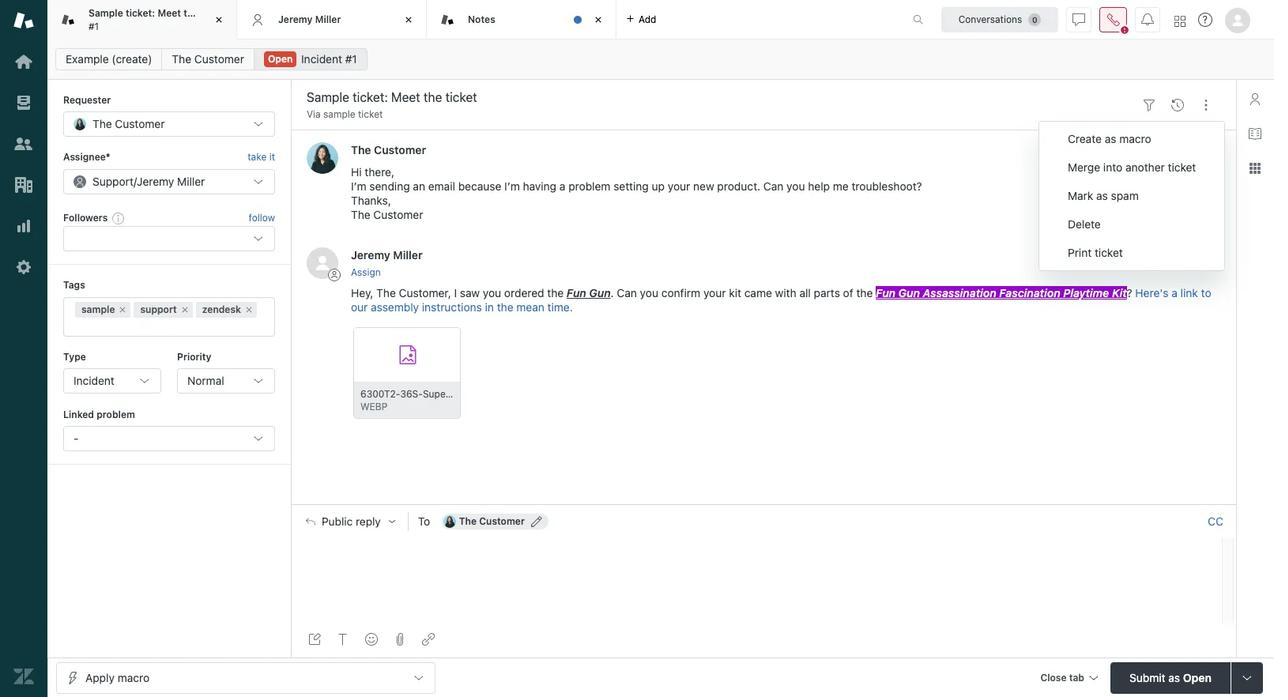 Task type: describe. For each thing, give the bounding box(es) containing it.
(create)
[[112, 52, 152, 66]]

public
[[322, 516, 353, 528]]

close
[[1041, 671, 1067, 683]]

instructions
[[422, 300, 482, 314]]

create
[[1068, 132, 1102, 145]]

help
[[808, 180, 830, 193]]

followers element
[[63, 226, 275, 251]]

your inside hi there, i'm sending an email because i'm having a problem setting up your new product. can you help me troubleshoot? thanks, the customer
[[668, 180, 690, 193]]

ticket inside sample ticket: meet the ticket #1
[[201, 7, 228, 19]]

me
[[833, 180, 849, 193]]

hi there, i'm sending an email because i'm having a problem setting up your new product. can you help me troubleshoot? thanks, the customer
[[351, 166, 922, 222]]

it
[[269, 151, 275, 163]]

take
[[248, 151, 267, 163]]

miller inside assignee* element
[[177, 175, 205, 188]]

requester element
[[63, 112, 275, 137]]

ticket:
[[126, 7, 155, 19]]

the customer link inside the secondary element
[[162, 48, 254, 70]]

as for spam
[[1096, 189, 1108, 202]]

the right of
[[856, 286, 873, 299]]

the customer inside requester element
[[92, 117, 165, 131]]

take it
[[248, 151, 275, 163]]

hide composer image
[[757, 498, 770, 511]]

assign
[[351, 266, 381, 278]]

.
[[611, 286, 614, 299]]

insert emojis image
[[365, 633, 378, 646]]

events image
[[1171, 99, 1184, 111]]

the customer right customer@example.com image
[[459, 516, 525, 528]]

mark as spam menu item
[[1039, 182, 1225, 210]]

delete
[[1068, 217, 1101, 231]]

as for open
[[1169, 671, 1180, 684]]

up
[[652, 180, 665, 193]]

here's
[[1135, 286, 1169, 299]]

ticket actions image
[[1200, 99, 1213, 111]]

to
[[1201, 286, 1211, 299]]

draft mode image
[[308, 633, 321, 646]]

apply macro
[[85, 671, 149, 684]]

via
[[307, 108, 321, 120]]

filter image
[[1143, 99, 1156, 111]]

#1 inside sample ticket: meet the ticket #1
[[89, 20, 99, 32]]

close tab
[[1041, 671, 1084, 683]]

fascination
[[999, 286, 1061, 299]]

the inside the secondary element
[[172, 52, 191, 66]]

close image inside jeremy miller tab
[[401, 12, 417, 28]]

jeremy miller link
[[351, 249, 423, 262]]

assassination
[[923, 286, 997, 299]]

1 gun from the left
[[589, 286, 611, 299]]

knowledge image
[[1249, 127, 1262, 140]]

linked problem element
[[63, 426, 275, 452]]

submit
[[1130, 671, 1166, 684]]

follow
[[249, 212, 275, 224]]

cc
[[1208, 515, 1223, 528]]

format text image
[[337, 633, 349, 646]]

reporting image
[[13, 216, 34, 236]]

priority
[[177, 351, 211, 362]]

a inside hi there, i'm sending an email because i'm having a problem setting up your new product. can you help me troubleshoot? thanks, the customer
[[560, 180, 566, 193]]

apply
[[85, 671, 115, 684]]

merge into another ticket
[[1068, 160, 1196, 174]]

sending
[[369, 180, 410, 193]]

customer inside hi there, i'm sending an email because i'm having a problem setting up your new product. can you help me troubleshoot? thanks, the customer
[[373, 208, 423, 222]]

take it button
[[248, 150, 275, 166]]

print ticket
[[1068, 246, 1123, 259]]

assembly
[[371, 300, 419, 314]]

ticket inside print ticket menu item
[[1095, 246, 1123, 259]]

hi
[[351, 166, 362, 179]]

tab
[[1069, 671, 1084, 683]]

our
[[351, 300, 368, 314]]

example (create) button
[[55, 48, 162, 70]]

incident button
[[63, 368, 161, 394]]

the inside hi there, i'm sending an email because i'm having a problem setting up your new product. can you help me troubleshoot? thanks, the customer
[[351, 208, 370, 222]]

product.
[[717, 180, 761, 193]]

zendesk support image
[[13, 10, 34, 31]]

the customer inside conversationlabel 'log'
[[351, 143, 426, 157]]

customer inside requester element
[[115, 117, 165, 131]]

info on adding followers image
[[112, 212, 125, 224]]

delete menu item
[[1039, 210, 1225, 239]]

into
[[1103, 160, 1123, 174]]

customer@example.com image
[[443, 516, 456, 528]]

close image
[[211, 12, 227, 28]]

conversations
[[959, 13, 1022, 25]]

close tab button
[[1033, 662, 1104, 696]]

add
[[639, 13, 656, 25]]

2 gun from the left
[[898, 286, 920, 299]]

the inside sample ticket: meet the ticket #1
[[184, 7, 199, 19]]

customer inside the secondary element
[[194, 52, 244, 66]]

linked problem
[[63, 409, 135, 420]]

cc button
[[1208, 515, 1224, 529]]

the up time.
[[547, 286, 564, 299]]

in
[[485, 300, 494, 314]]

#1 inside the secondary element
[[345, 52, 357, 66]]

hey,
[[351, 286, 373, 299]]

tabs tab list
[[47, 0, 896, 40]]

problem inside hi there, i'm sending an email because i'm having a problem setting up your new product. can you help me troubleshoot? thanks, the customer
[[568, 180, 611, 193]]

wednesday 11:15
[[1144, 145, 1220, 157]]

spam
[[1111, 189, 1139, 202]]

there,
[[365, 166, 394, 179]]

1 horizontal spatial the customer link
[[351, 143, 426, 157]]

/
[[134, 175, 137, 188]]

with
[[775, 286, 797, 299]]

tags
[[63, 279, 85, 291]]

views image
[[13, 92, 34, 113]]

merge into another ticket menu item
[[1039, 153, 1225, 182]]

support / jeremy miller
[[92, 175, 205, 188]]

get help image
[[1198, 13, 1213, 27]]

a inside here's a link to our assembly instructions in the mean time.
[[1172, 286, 1178, 299]]

1 vertical spatial problem
[[97, 409, 135, 420]]

support
[[92, 175, 134, 188]]

admin image
[[13, 257, 34, 277]]

kit
[[729, 286, 741, 299]]

submit as open
[[1130, 671, 1212, 684]]

to
[[418, 515, 430, 528]]

the right customer@example.com image
[[459, 516, 477, 528]]



Task type: vqa. For each thing, say whether or not it's contained in the screenshot.
THE HEY,
yes



Task type: locate. For each thing, give the bounding box(es) containing it.
miller
[[315, 13, 341, 25], [177, 175, 205, 188], [393, 249, 423, 262]]

1 vertical spatial as
[[1096, 189, 1108, 202]]

new
[[693, 180, 714, 193]]

assignee* element
[[63, 169, 275, 194]]

mean
[[516, 300, 544, 314]]

remove image left support
[[118, 305, 128, 314]]

the down requester
[[92, 117, 112, 131]]

secondary element
[[47, 43, 1274, 75]]

incident #1
[[301, 52, 357, 66]]

the right meet
[[184, 7, 199, 19]]

miller inside the jeremy miller assign
[[393, 249, 423, 262]]

i'm left 'having'
[[504, 180, 520, 193]]

1 horizontal spatial close image
[[590, 12, 606, 28]]

open inside the secondary element
[[268, 53, 293, 65]]

0 vertical spatial jeremy
[[278, 13, 313, 25]]

example
[[66, 52, 109, 66]]

you
[[787, 180, 805, 193], [483, 286, 501, 299], [640, 286, 658, 299]]

1 horizontal spatial jeremy
[[278, 13, 313, 25]]

add attachment image
[[394, 633, 406, 646]]

mark
[[1068, 189, 1093, 202]]

1 horizontal spatial miller
[[315, 13, 341, 25]]

the customer link down close image
[[162, 48, 254, 70]]

open
[[268, 53, 293, 65], [1183, 671, 1212, 684]]

the up the 'hi'
[[351, 143, 371, 157]]

create as macro
[[1068, 132, 1151, 145]]

0 horizontal spatial your
[[668, 180, 690, 193]]

can right .
[[617, 286, 637, 299]]

0 horizontal spatial problem
[[97, 409, 135, 420]]

kit
[[1112, 286, 1127, 299]]

follow button
[[249, 211, 275, 225]]

jeremy
[[278, 13, 313, 25], [137, 175, 174, 188], [351, 249, 390, 262]]

zendesk image
[[13, 666, 34, 687]]

menu containing create as macro
[[1039, 121, 1225, 271]]

miller right '/'
[[177, 175, 205, 188]]

merge
[[1068, 160, 1100, 174]]

button displays agent's chat status as invisible. image
[[1073, 13, 1085, 26]]

1 horizontal spatial you
[[640, 286, 658, 299]]

2 remove image from the left
[[244, 305, 254, 314]]

gun
[[589, 286, 611, 299], [898, 286, 920, 299]]

1 horizontal spatial #1
[[345, 52, 357, 66]]

hey, the customer, i saw you ordered the fun gun . can you confirm your kit came with all parts of the fun gun assassination fascination playtime kit ?
[[351, 286, 1135, 299]]

Subject field
[[304, 88, 1132, 107]]

incident for incident #1
[[301, 52, 342, 66]]

1 close image from the left
[[401, 12, 417, 28]]

1 horizontal spatial sample
[[323, 108, 355, 120]]

incident down jeremy miller tab
[[301, 52, 342, 66]]

get started image
[[13, 51, 34, 72]]

normal button
[[177, 368, 275, 394]]

the customer down close image
[[172, 52, 244, 66]]

normal
[[187, 374, 224, 387]]

customer down close image
[[194, 52, 244, 66]]

meet
[[158, 7, 181, 19]]

print
[[1068, 246, 1092, 259]]

0 horizontal spatial macro
[[118, 671, 149, 684]]

miller for jeremy miller
[[315, 13, 341, 25]]

incident for incident
[[74, 374, 115, 387]]

public reply button
[[292, 505, 408, 539]]

0 vertical spatial macro
[[1119, 132, 1151, 145]]

1 horizontal spatial open
[[1183, 671, 1212, 684]]

add button
[[617, 0, 666, 39]]

0 vertical spatial can
[[764, 180, 784, 193]]

miller for jeremy miller assign
[[393, 249, 423, 262]]

sample down tags
[[81, 303, 115, 315]]

0 horizontal spatial open
[[268, 53, 293, 65]]

miller inside jeremy miller tab
[[315, 13, 341, 25]]

organizations image
[[13, 175, 34, 195]]

avatar image left the 'hi'
[[307, 143, 338, 174]]

all
[[799, 286, 811, 299]]

conversationlabel log
[[291, 130, 1236, 505]]

because
[[458, 180, 501, 193]]

you left confirm at the top right of the page
[[640, 286, 658, 299]]

the down thanks,
[[351, 208, 370, 222]]

2 horizontal spatial you
[[787, 180, 805, 193]]

1 vertical spatial can
[[617, 286, 637, 299]]

sample ticket: meet the ticket #1
[[89, 7, 228, 32]]

you left help at right top
[[787, 180, 805, 193]]

2 horizontal spatial jeremy
[[351, 249, 390, 262]]

0 horizontal spatial i'm
[[351, 180, 366, 193]]

avatar image left assign
[[307, 248, 338, 279]]

0 vertical spatial your
[[668, 180, 690, 193]]

the customer down requester
[[92, 117, 165, 131]]

you inside hi there, i'm sending an email because i'm having a problem setting up your new product. can you help me troubleshoot? thanks, the customer
[[787, 180, 805, 193]]

jeremy inside tab
[[278, 13, 313, 25]]

?
[[1127, 286, 1132, 299]]

1 avatar image from the top
[[307, 143, 338, 174]]

problem down incident popup button
[[97, 409, 135, 420]]

here's a link to our assembly instructions in the mean time.
[[351, 286, 1211, 314]]

reply
[[356, 516, 381, 528]]

remove image
[[118, 305, 128, 314], [244, 305, 254, 314]]

0 horizontal spatial sample
[[81, 303, 115, 315]]

1 i'm from the left
[[351, 180, 366, 193]]

the customer link
[[162, 48, 254, 70], [351, 143, 426, 157]]

incident inside popup button
[[74, 374, 115, 387]]

a right 'having'
[[560, 180, 566, 193]]

as right submit on the right
[[1169, 671, 1180, 684]]

fun up time.
[[567, 286, 586, 299]]

0 horizontal spatial the customer link
[[162, 48, 254, 70]]

support
[[140, 303, 177, 315]]

you up in
[[483, 286, 501, 299]]

here's a link to our assembly instructions in the mean time. link
[[351, 286, 1211, 314]]

customer left edit user icon
[[479, 516, 525, 528]]

main element
[[0, 0, 47, 697]]

1 remove image from the left
[[118, 305, 128, 314]]

1 horizontal spatial gun
[[898, 286, 920, 299]]

jeremy inside assignee* element
[[137, 175, 174, 188]]

2 close image from the left
[[590, 12, 606, 28]]

0 horizontal spatial you
[[483, 286, 501, 299]]

notifications image
[[1141, 13, 1154, 26]]

mark as spam
[[1068, 189, 1139, 202]]

macro inside menu item
[[1119, 132, 1151, 145]]

can inside hi there, i'm sending an email because i'm having a problem setting up your new product. can you help me troubleshoot? thanks, the customer
[[764, 180, 784, 193]]

the
[[184, 7, 199, 19], [547, 286, 564, 299], [856, 286, 873, 299], [497, 300, 513, 314]]

2 fun from the left
[[876, 286, 896, 299]]

jeremy up incident #1
[[278, 13, 313, 25]]

gun left assassination
[[898, 286, 920, 299]]

0 horizontal spatial remove image
[[118, 305, 128, 314]]

customer up there,
[[374, 143, 426, 157]]

webp link
[[353, 327, 462, 419]]

thanks,
[[351, 194, 391, 207]]

playtime
[[1063, 286, 1109, 299]]

i'm
[[351, 180, 366, 193], [504, 180, 520, 193]]

jeremy for jeremy miller assign
[[351, 249, 390, 262]]

1 vertical spatial incident
[[74, 374, 115, 387]]

2 horizontal spatial miller
[[393, 249, 423, 262]]

the customer up there,
[[351, 143, 426, 157]]

2 vertical spatial miller
[[393, 249, 423, 262]]

1 vertical spatial macro
[[118, 671, 149, 684]]

the right in
[[497, 300, 513, 314]]

fun
[[567, 286, 586, 299], [876, 286, 896, 299]]

0 horizontal spatial #1
[[89, 20, 99, 32]]

remove image for zendesk
[[244, 305, 254, 314]]

#1 down sample
[[89, 20, 99, 32]]

0 horizontal spatial fun
[[567, 286, 586, 299]]

assignee*
[[63, 151, 110, 163]]

linked
[[63, 409, 94, 420]]

incident inside the secondary element
[[301, 52, 342, 66]]

0 horizontal spatial a
[[560, 180, 566, 193]]

macro up merge into another ticket
[[1119, 132, 1151, 145]]

0 horizontal spatial gun
[[589, 286, 611, 299]]

ticket inside merge into another ticket menu item
[[1168, 160, 1196, 174]]

0 vertical spatial the customer link
[[162, 48, 254, 70]]

fun right of
[[876, 286, 896, 299]]

jeremy for jeremy miller
[[278, 13, 313, 25]]

time.
[[547, 300, 573, 314]]

the down sample ticket: meet the ticket #1
[[172, 52, 191, 66]]

customer
[[194, 52, 244, 66], [115, 117, 165, 131], [374, 143, 426, 157], [373, 208, 423, 222], [479, 516, 525, 528]]

0 vertical spatial miller
[[315, 13, 341, 25]]

#1
[[89, 20, 99, 32], [345, 52, 357, 66]]

jeremy right support
[[137, 175, 174, 188]]

confirm
[[661, 286, 700, 299]]

notes
[[468, 13, 495, 25]]

close image left notes
[[401, 12, 417, 28]]

0 vertical spatial a
[[560, 180, 566, 193]]

customer up '/'
[[115, 117, 165, 131]]

0 vertical spatial as
[[1105, 132, 1116, 145]]

a left link
[[1172, 286, 1178, 299]]

2 i'm from the left
[[504, 180, 520, 193]]

remove image
[[180, 305, 190, 314]]

0 horizontal spatial close image
[[401, 12, 417, 28]]

1 horizontal spatial incident
[[301, 52, 342, 66]]

the customer inside the secondary element
[[172, 52, 244, 66]]

can right product.
[[764, 180, 784, 193]]

0 horizontal spatial miller
[[177, 175, 205, 188]]

1 vertical spatial open
[[1183, 671, 1212, 684]]

gun right ordered
[[589, 286, 611, 299]]

#1 down jeremy miller tab
[[345, 52, 357, 66]]

your right up
[[668, 180, 690, 193]]

0 horizontal spatial can
[[617, 286, 637, 299]]

close image
[[401, 12, 417, 28], [590, 12, 606, 28]]

conversations button
[[941, 7, 1058, 32]]

0 vertical spatial open
[[268, 53, 293, 65]]

as right "create"
[[1105, 132, 1116, 145]]

having
[[523, 180, 557, 193]]

1 horizontal spatial a
[[1172, 286, 1178, 299]]

of
[[843, 286, 853, 299]]

jeremy up assign
[[351, 249, 390, 262]]

assign button
[[351, 265, 381, 280]]

print ticket menu item
[[1039, 239, 1225, 267]]

0 vertical spatial sample
[[323, 108, 355, 120]]

jeremy inside the jeremy miller assign
[[351, 249, 390, 262]]

as right mark
[[1096, 189, 1108, 202]]

i'm down the 'hi'
[[351, 180, 366, 193]]

the inside here's a link to our assembly instructions in the mean time.
[[497, 300, 513, 314]]

macro
[[1119, 132, 1151, 145], [118, 671, 149, 684]]

1 vertical spatial your
[[703, 286, 726, 299]]

macro right apply
[[118, 671, 149, 684]]

1 vertical spatial sample
[[81, 303, 115, 315]]

miller up customer,
[[393, 249, 423, 262]]

the up assembly
[[376, 286, 396, 299]]

customer,
[[399, 286, 451, 299]]

1 horizontal spatial your
[[703, 286, 726, 299]]

incident down type
[[74, 374, 115, 387]]

notes tab
[[427, 0, 617, 40]]

ticket right meet
[[201, 7, 228, 19]]

add link (cmd k) image
[[422, 633, 435, 646]]

public reply
[[322, 516, 381, 528]]

problem left setting
[[568, 180, 611, 193]]

the customer link up there,
[[351, 143, 426, 157]]

11:15
[[1199, 145, 1220, 157]]

open left incident #1
[[268, 53, 293, 65]]

1 horizontal spatial fun
[[876, 286, 896, 299]]

wednesday
[[1144, 145, 1196, 157]]

remove image right the zendesk
[[244, 305, 254, 314]]

setting
[[614, 180, 649, 193]]

1 horizontal spatial i'm
[[504, 180, 520, 193]]

came
[[744, 286, 772, 299]]

zendesk products image
[[1175, 15, 1186, 26]]

menu
[[1039, 121, 1225, 271]]

ticket right via
[[358, 108, 383, 120]]

followers
[[63, 212, 108, 224]]

0 vertical spatial incident
[[301, 52, 342, 66]]

1 vertical spatial #1
[[345, 52, 357, 66]]

i
[[454, 286, 457, 299]]

remove image for sample
[[118, 305, 128, 314]]

your left kit
[[703, 286, 726, 299]]

0 vertical spatial problem
[[568, 180, 611, 193]]

customers image
[[13, 134, 34, 154]]

1 vertical spatial jeremy
[[137, 175, 174, 188]]

0 horizontal spatial incident
[[74, 374, 115, 387]]

the
[[172, 52, 191, 66], [92, 117, 112, 131], [351, 143, 371, 157], [351, 208, 370, 222], [376, 286, 396, 299], [459, 516, 477, 528]]

1 vertical spatial a
[[1172, 286, 1178, 299]]

saw
[[460, 286, 480, 299]]

1 vertical spatial the customer link
[[351, 143, 426, 157]]

webp
[[360, 401, 388, 412]]

miller up incident #1
[[315, 13, 341, 25]]

requester
[[63, 94, 111, 106]]

1 horizontal spatial can
[[764, 180, 784, 193]]

jeremy miller
[[278, 13, 341, 25]]

2 vertical spatial as
[[1169, 671, 1180, 684]]

0 vertical spatial #1
[[89, 20, 99, 32]]

displays possible ticket submission types image
[[1241, 671, 1254, 684]]

open left displays possible ticket submission types icon
[[1183, 671, 1212, 684]]

sample
[[89, 7, 123, 19]]

apps image
[[1249, 162, 1262, 175]]

email
[[428, 180, 455, 193]]

2 avatar image from the top
[[307, 248, 338, 279]]

tab
[[47, 0, 237, 40]]

ticket down wednesday 11:15
[[1168, 160, 1196, 174]]

close image left add popup button
[[590, 12, 606, 28]]

jeremy miller tab
[[237, 0, 427, 40]]

the inside requester element
[[92, 117, 112, 131]]

1 horizontal spatial macro
[[1119, 132, 1151, 145]]

1 horizontal spatial problem
[[568, 180, 611, 193]]

customer context image
[[1249, 92, 1262, 105]]

1 vertical spatial avatar image
[[307, 248, 338, 279]]

ticket right print
[[1095, 246, 1123, 259]]

as inside mark as spam menu item
[[1096, 189, 1108, 202]]

as for macro
[[1105, 132, 1116, 145]]

1 fun from the left
[[567, 286, 586, 299]]

0 horizontal spatial jeremy
[[137, 175, 174, 188]]

2 vertical spatial jeremy
[[351, 249, 390, 262]]

1 horizontal spatial remove image
[[244, 305, 254, 314]]

edit user image
[[531, 516, 542, 528]]

0 vertical spatial avatar image
[[307, 143, 338, 174]]

customer down sending
[[373, 208, 423, 222]]

troubleshoot?
[[852, 180, 922, 193]]

avatar image
[[307, 143, 338, 174], [307, 248, 338, 279]]

as inside create as macro menu item
[[1105, 132, 1116, 145]]

create as macro menu item
[[1039, 125, 1225, 153]]

1 vertical spatial miller
[[177, 175, 205, 188]]

via sample ticket
[[307, 108, 383, 120]]

close image inside the notes tab
[[590, 12, 606, 28]]

sample right via
[[323, 108, 355, 120]]

tab containing sample ticket: meet the ticket
[[47, 0, 237, 40]]

type
[[63, 351, 86, 362]]

parts
[[814, 286, 840, 299]]



